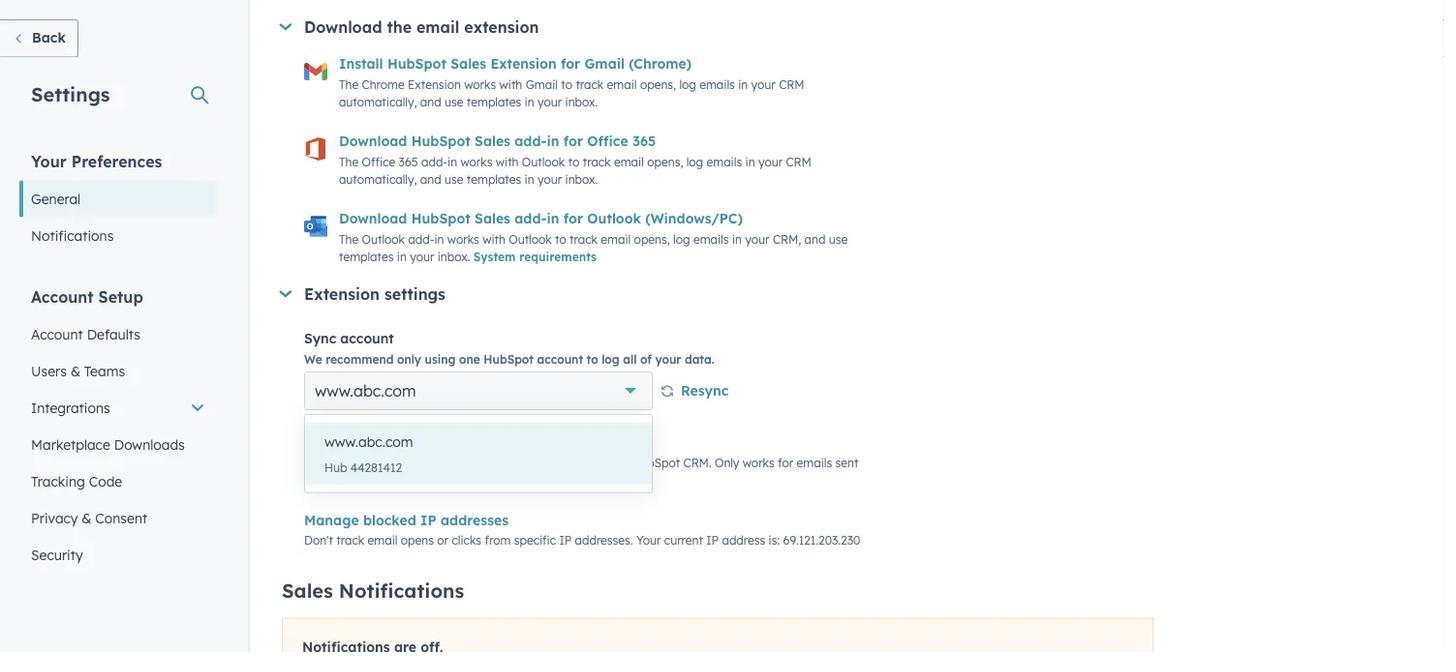 Task type: describe. For each thing, give the bounding box(es) containing it.
specific
[[514, 534, 556, 549]]

works inside the outlook add-in works with outlook to track email opens, log emails in your crm, and use templates in your inbox.
[[447, 232, 479, 247]]

crm inside manage additional bcc addresses log emails you send to an external crm in addition to your hubspot crm. only works for emails sent using a sales extension.
[[499, 457, 524, 471]]

download hubspot sales add-in for outlook (windows/pc)
[[339, 211, 743, 228]]

preferences
[[71, 152, 162, 171]]

1 horizontal spatial extension
[[408, 77, 461, 92]]

setup
[[98, 287, 143, 307]]

2 horizontal spatial extension
[[491, 56, 557, 73]]

defaults
[[87, 326, 140, 343]]

track inside install hubspot sales extension for gmail (chrome) the chrome extension works with gmail to track email opens, log emails in your crm automatically, and use templates in your inbox.
[[576, 77, 604, 92]]

with inside download hubspot sales add-in for office 365 the office 365 add-in works with outlook to track email opens, log emails in your crm automatically, and use templates in your inbox.
[[496, 155, 519, 169]]

email inside the outlook add-in works with outlook to track email opens, log emails in your crm, and use templates in your inbox.
[[601, 232, 631, 247]]

for inside button
[[564, 211, 583, 228]]

www.abc.com list box
[[305, 416, 652, 494]]

opens, inside download hubspot sales add-in for office 365 the office 365 add-in works with outlook to track email opens, log emails in your crm automatically, and use templates in your inbox.
[[647, 155, 683, 169]]

blocked
[[363, 512, 416, 529]]

bcc
[[437, 435, 465, 452]]

add- down download hubspot sales add-in for office 365 button
[[421, 155, 448, 169]]

teams
[[84, 363, 125, 380]]

crm.
[[684, 457, 712, 471]]

to inside the outlook add-in works with outlook to track email opens, log emails in your crm, and use templates in your inbox.
[[555, 232, 567, 247]]

0 horizontal spatial ip
[[421, 512, 437, 529]]

crm inside install hubspot sales extension for gmail (chrome) the chrome extension works with gmail to track email opens, log emails in your crm automatically, and use templates in your inbox.
[[779, 77, 805, 92]]

with inside install hubspot sales extension for gmail (chrome) the chrome extension works with gmail to track email opens, log emails in your crm automatically, and use templates in your inbox.
[[499, 77, 522, 92]]

in inside manage additional bcc addresses log emails you send to an external crm in addition to your hubspot crm. only works for emails sent using a sales extension.
[[528, 457, 537, 471]]

manage blocked ip addresses button
[[304, 509, 509, 533]]

addresses.
[[575, 534, 633, 549]]

works inside download hubspot sales add-in for office 365 the office 365 add-in works with outlook to track email opens, log emails in your crm automatically, and use templates in your inbox.
[[461, 155, 493, 169]]

addresses for manage additional bcc addresses
[[469, 435, 537, 452]]

system requirements
[[474, 250, 597, 264]]

install
[[339, 56, 383, 73]]

use inside the outlook add-in works with outlook to track email opens, log emails in your crm, and use templates in your inbox.
[[829, 232, 848, 247]]

send
[[390, 457, 416, 471]]

sync
[[304, 331, 336, 348]]

account setup
[[31, 287, 143, 307]]

hubspot for install hubspot sales extension for gmail (chrome) the chrome extension works with gmail to track email opens, log emails in your crm automatically, and use templates in your inbox.
[[387, 56, 447, 73]]

addition
[[541, 457, 586, 471]]

only
[[715, 457, 740, 471]]

downloads
[[114, 436, 185, 453]]

extension
[[464, 18, 539, 37]]

integrations
[[31, 400, 110, 417]]

extension.
[[378, 474, 433, 489]]

manage additional bcc addresses button
[[304, 432, 537, 455]]

emails inside download hubspot sales add-in for office 365 the office 365 add-in works with outlook to track email opens, log emails in your crm automatically, and use templates in your inbox.
[[707, 155, 742, 169]]

download for download the email extension
[[304, 18, 382, 37]]

manage blocked ip addresses don't track email opens or clicks from specific ip addresses. your current ip address is: 69.121.203.230
[[304, 512, 861, 549]]

works inside manage additional bcc addresses log emails you send to an external crm in addition to your hubspot crm. only works for emails sent using a sales extension.
[[743, 457, 775, 471]]

manage for manage additional bcc addresses
[[304, 435, 359, 452]]

templates inside the outlook add-in works with outlook to track email opens, log emails in your crm, and use templates in your inbox.
[[339, 250, 394, 264]]

users & teams link
[[19, 353, 217, 390]]

of
[[640, 352, 652, 367]]

to right addition
[[590, 457, 601, 471]]

templates inside install hubspot sales extension for gmail (chrome) the chrome extension works with gmail to track email opens, log emails in your crm automatically, and use templates in your inbox.
[[467, 95, 521, 109]]

1 vertical spatial notifications
[[339, 579, 464, 603]]

settings
[[385, 285, 446, 305]]

resync
[[681, 383, 729, 400]]

users
[[31, 363, 67, 380]]

settings
[[31, 82, 110, 106]]

additional
[[363, 435, 433, 452]]

all
[[623, 352, 637, 367]]

to left an
[[420, 457, 431, 471]]

we
[[304, 352, 322, 367]]

hubspot for download hubspot sales add-in for office 365 the office 365 add-in works with outlook to track email opens, log emails in your crm automatically, and use templates in your inbox.
[[411, 133, 471, 150]]

outlook inside download hubspot sales add-in for office 365 the office 365 add-in works with outlook to track email opens, log emails in your crm automatically, and use templates in your inbox.
[[522, 155, 565, 169]]

the inside the outlook add-in works with outlook to track email opens, log emails in your crm, and use templates in your inbox.
[[339, 232, 359, 247]]

privacy & consent
[[31, 510, 147, 527]]

your preferences
[[31, 152, 162, 171]]

log inside sync account we recommend only using one hubspot account to log all of your data.
[[602, 352, 620, 367]]

security link
[[19, 537, 217, 574]]

consent
[[95, 510, 147, 527]]

log inside the outlook add-in works with outlook to track email opens, log emails in your crm, and use templates in your inbox.
[[673, 232, 690, 247]]

opens, inside install hubspot sales extension for gmail (chrome) the chrome extension works with gmail to track email opens, log emails in your crm automatically, and use templates in your inbox.
[[640, 77, 676, 92]]

integrations button
[[19, 390, 217, 427]]

use inside install hubspot sales extension for gmail (chrome) the chrome extension works with gmail to track email opens, log emails in your crm automatically, and use templates in your inbox.
[[445, 95, 464, 109]]

addresses for manage blocked ip addresses
[[441, 512, 509, 529]]

account for account setup
[[31, 287, 94, 307]]

and inside download hubspot sales add-in for office 365 the office 365 add-in works with outlook to track email opens, log emails in your crm automatically, and use templates in your inbox.
[[420, 172, 441, 187]]

general
[[31, 190, 81, 207]]

1 horizontal spatial 365
[[633, 133, 656, 150]]

(windows/pc)
[[646, 211, 743, 228]]

add- down install hubspot sales extension for gmail (chrome) the chrome extension works with gmail to track email opens, log emails in your crm automatically, and use templates in your inbox.
[[515, 133, 547, 150]]

opens
[[401, 534, 434, 549]]

one
[[459, 352, 480, 367]]

external
[[451, 457, 496, 471]]

notifications link
[[19, 217, 217, 254]]

extension settings
[[304, 285, 446, 305]]

download for download hubspot sales add-in for outlook (windows/pc)
[[339, 211, 407, 228]]

with inside the outlook add-in works with outlook to track email opens, log emails in your crm, and use templates in your inbox.
[[483, 232, 506, 247]]

www.abc.com for www.abc.com hub 44281412
[[325, 435, 413, 451]]

0 horizontal spatial gmail
[[526, 77, 558, 92]]

requirements
[[519, 250, 597, 264]]

your inside manage blocked ip addresses don't track email opens or clicks from specific ip addresses. your current ip address is: 69.121.203.230
[[636, 534, 661, 549]]

1 vertical spatial account
[[537, 352, 583, 367]]

automatically, inside install hubspot sales extension for gmail (chrome) the chrome extension works with gmail to track email opens, log emails in your crm automatically, and use templates in your inbox.
[[339, 95, 417, 109]]

hub
[[325, 461, 347, 476]]

download hubspot sales add-in for office 365 the office 365 add-in works with outlook to track email opens, log emails in your crm automatically, and use templates in your inbox.
[[339, 133, 812, 187]]

sales
[[347, 474, 375, 489]]

templates inside download hubspot sales add-in for office 365 the office 365 add-in works with outlook to track email opens, log emails in your crm automatically, and use templates in your inbox.
[[467, 172, 521, 187]]

69.121.203.230
[[783, 534, 861, 549]]

download the email extension
[[304, 18, 539, 37]]

tracking code link
[[19, 464, 217, 500]]

sales down don't
[[282, 579, 333, 603]]

for inside download hubspot sales add-in for office 365 the office 365 add-in works with outlook to track email opens, log emails in your crm automatically, and use templates in your inbox.
[[564, 133, 583, 150]]

1 vertical spatial 365
[[399, 155, 418, 169]]

the outlook add-in works with outlook to track email opens, log emails in your crm, and use templates in your inbox.
[[339, 232, 848, 264]]

the
[[387, 18, 412, 37]]

emails inside install hubspot sales extension for gmail (chrome) the chrome extension works with gmail to track email opens, log emails in your crm automatically, and use templates in your inbox.
[[700, 77, 735, 92]]

add- inside the outlook add-in works with outlook to track email opens, log emails in your crm, and use templates in your inbox.
[[408, 232, 434, 247]]

www.abc.com hub 44281412
[[325, 435, 413, 476]]

an
[[434, 457, 448, 471]]

your inside manage additional bcc addresses log emails you send to an external crm in addition to your hubspot crm. only works for emails sent using a sales extension.
[[604, 457, 629, 471]]

tracking code
[[31, 473, 122, 490]]

download hubspot sales add-in for outlook (windows/pc) button
[[339, 208, 743, 231]]

track inside manage blocked ip addresses don't track email opens or clicks from specific ip addresses. your current ip address is: 69.121.203.230
[[336, 534, 364, 549]]

www.abc.com for www.abc.com
[[315, 382, 416, 401]]

hubspot inside manage additional bcc addresses log emails you send to an external crm in addition to your hubspot crm. only works for emails sent using a sales extension.
[[632, 457, 680, 471]]

outlook up the extension settings
[[362, 232, 405, 247]]

hubspot for download hubspot sales add-in for outlook (windows/pc)
[[411, 211, 471, 228]]

sync account we recommend only using one hubspot account to log all of your data.
[[304, 331, 715, 367]]

is:
[[769, 534, 780, 549]]

address
[[722, 534, 766, 549]]

inbox. inside install hubspot sales extension for gmail (chrome) the chrome extension works with gmail to track email opens, log emails in your crm automatically, and use templates in your inbox.
[[565, 95, 598, 109]]



Task type: vqa. For each thing, say whether or not it's contained in the screenshot.
"LAST" related to Last contacted
no



Task type: locate. For each thing, give the bounding box(es) containing it.
track right don't
[[336, 534, 364, 549]]

security
[[31, 547, 83, 564]]

the inside download hubspot sales add-in for office 365 the office 365 add-in works with outlook to track email opens, log emails in your crm automatically, and use templates in your inbox.
[[339, 155, 359, 169]]

marketplace downloads link
[[19, 427, 217, 464]]

caret image inside the 'download the email extension' dropdown button
[[279, 24, 292, 31]]

with down install hubspot sales extension for gmail (chrome) button
[[499, 77, 522, 92]]

outlook inside button
[[587, 211, 641, 228]]

crm,
[[773, 232, 801, 247]]

0 horizontal spatial your
[[31, 152, 67, 171]]

and inside install hubspot sales extension for gmail (chrome) the chrome extension works with gmail to track email opens, log emails in your crm automatically, and use templates in your inbox.
[[420, 95, 441, 109]]

hubspot inside install hubspot sales extension for gmail (chrome) the chrome extension works with gmail to track email opens, log emails in your crm automatically, and use templates in your inbox.
[[387, 56, 447, 73]]

1 vertical spatial your
[[636, 534, 661, 549]]

sales up system at the left
[[475, 211, 511, 228]]

& for privacy
[[82, 510, 91, 527]]

manage inside manage blocked ip addresses don't track email opens or clicks from specific ip addresses. your current ip address is: 69.121.203.230
[[304, 512, 359, 529]]

to down install hubspot sales extension for gmail (chrome) button
[[561, 77, 573, 92]]

the inside install hubspot sales extension for gmail (chrome) the chrome extension works with gmail to track email opens, log emails in your crm automatically, and use templates in your inbox.
[[339, 77, 359, 92]]

gmail left (chrome)
[[585, 56, 625, 73]]

use right 'crm,'
[[829, 232, 848, 247]]

log up (windows/pc) in the top of the page
[[687, 155, 703, 169]]

outlook up the outlook add-in works with outlook to track email opens, log emails in your crm, and use templates in your inbox.
[[587, 211, 641, 228]]

only
[[397, 352, 421, 367]]

hubspot inside download hubspot sales add-in for office 365 the office 365 add-in works with outlook to track email opens, log emails in your crm automatically, and use templates in your inbox.
[[411, 133, 471, 150]]

general link
[[19, 181, 217, 217]]

track up download hubspot sales add-in for office 365 the office 365 add-in works with outlook to track email opens, log emails in your crm automatically, and use templates in your inbox.
[[576, 77, 604, 92]]

www.abc.com
[[315, 382, 416, 401], [325, 435, 413, 451]]

inbox. inside the outlook add-in works with outlook to track email opens, log emails in your crm, and use templates in your inbox.
[[438, 250, 470, 264]]

1 horizontal spatial notifications
[[339, 579, 464, 603]]

crm down the 'download the email extension' dropdown button
[[779, 77, 805, 92]]

addresses up clicks
[[441, 512, 509, 529]]

0 vertical spatial account
[[340, 331, 394, 348]]

hubspot
[[387, 56, 447, 73], [411, 133, 471, 150], [411, 211, 471, 228], [484, 352, 534, 367], [632, 457, 680, 471]]

system requirements button
[[474, 248, 597, 266]]

addresses up external at the left bottom of page
[[469, 435, 537, 452]]

sales notifications
[[282, 579, 464, 603]]

works up system at the left
[[447, 232, 479, 247]]

templates down download hubspot sales add-in for office 365 button
[[467, 172, 521, 187]]

0 vertical spatial addresses
[[469, 435, 537, 452]]

2 vertical spatial use
[[829, 232, 848, 247]]

inbox.
[[565, 95, 598, 109], [565, 172, 598, 187], [438, 250, 470, 264]]

1 vertical spatial inbox.
[[565, 172, 598, 187]]

in inside button
[[547, 211, 560, 228]]

crm right external at the left bottom of page
[[499, 457, 524, 471]]

2 vertical spatial crm
[[499, 457, 524, 471]]

and down download hubspot sales add-in for office 365 button
[[420, 172, 441, 187]]

don't
[[304, 534, 333, 549]]

1 horizontal spatial your
[[636, 534, 661, 549]]

0 vertical spatial using
[[425, 352, 456, 367]]

using left one
[[425, 352, 456, 367]]

www.abc.com inside list box
[[325, 435, 413, 451]]

chrome
[[362, 77, 405, 92]]

automatically, inside download hubspot sales add-in for office 365 the office 365 add-in works with outlook to track email opens, log emails in your crm automatically, and use templates in your inbox.
[[339, 172, 417, 187]]

templates up the extension settings
[[339, 250, 394, 264]]

addresses inside manage blocked ip addresses don't track email opens or clicks from specific ip addresses. your current ip address is: 69.121.203.230
[[441, 512, 509, 529]]

44281412
[[351, 461, 402, 476]]

0 horizontal spatial notifications
[[31, 227, 114, 244]]

2 vertical spatial opens,
[[634, 232, 670, 247]]

your
[[751, 77, 776, 92], [538, 95, 562, 109], [758, 155, 783, 169], [538, 172, 562, 187], [745, 232, 770, 247], [410, 250, 434, 264], [655, 352, 681, 367], [604, 457, 629, 471]]

gmail
[[585, 56, 625, 73], [526, 77, 558, 92]]

1 vertical spatial manage
[[304, 512, 359, 529]]

notifications down general at the left
[[31, 227, 114, 244]]

install hubspot sales extension for gmail (chrome) the chrome extension works with gmail to track email opens, log emails in your crm automatically, and use templates in your inbox.
[[339, 56, 805, 109]]

log
[[680, 77, 696, 92], [687, 155, 703, 169], [673, 232, 690, 247], [602, 352, 620, 367]]

download up install on the left top
[[304, 18, 382, 37]]

manage inside manage additional bcc addresses log emails you send to an external crm in addition to your hubspot crm. only works for emails sent using a sales extension.
[[304, 435, 359, 452]]

notifications inside 'link'
[[31, 227, 114, 244]]

outlook down download hubspot sales add-in for office 365 button
[[522, 155, 565, 169]]

your up general at the left
[[31, 152, 67, 171]]

automatically,
[[339, 95, 417, 109], [339, 172, 417, 187]]

your preferences element
[[19, 151, 217, 254]]

1 horizontal spatial using
[[425, 352, 456, 367]]

clicks
[[452, 534, 482, 549]]

use
[[445, 95, 464, 109], [445, 172, 464, 187], [829, 232, 848, 247]]

sales inside download hubspot sales add-in for office 365 the office 365 add-in works with outlook to track email opens, log emails in your crm automatically, and use templates in your inbox.
[[475, 133, 511, 150]]

1 horizontal spatial &
[[82, 510, 91, 527]]

1 vertical spatial automatically,
[[339, 172, 417, 187]]

email inside manage blocked ip addresses don't track email opens or clicks from specific ip addresses. your current ip address is: 69.121.203.230
[[368, 534, 398, 549]]

2 vertical spatial with
[[483, 232, 506, 247]]

email down download hubspot sales add-in for outlook (windows/pc) button
[[601, 232, 631, 247]]

email inside download hubspot sales add-in for office 365 the office 365 add-in works with outlook to track email opens, log emails in your crm automatically, and use templates in your inbox.
[[614, 155, 644, 169]]

2 caret image from the top
[[279, 291, 292, 298]]

addresses inside manage additional bcc addresses log emails you send to an external crm in addition to your hubspot crm. only works for emails sent using a sales extension.
[[469, 435, 537, 452]]

for down install hubspot sales extension for gmail (chrome) the chrome extension works with gmail to track email opens, log emails in your crm automatically, and use templates in your inbox.
[[564, 133, 583, 150]]

opens, up (windows/pc) in the top of the page
[[647, 155, 683, 169]]

1 vertical spatial and
[[420, 172, 441, 187]]

1 vertical spatial office
[[362, 155, 395, 169]]

0 vertical spatial inbox.
[[565, 95, 598, 109]]

templates up download hubspot sales add-in for office 365 button
[[467, 95, 521, 109]]

0 horizontal spatial extension
[[304, 285, 380, 305]]

2 vertical spatial download
[[339, 211, 407, 228]]

using down log
[[304, 474, 334, 489]]

0 vertical spatial notifications
[[31, 227, 114, 244]]

0 vertical spatial opens,
[[640, 77, 676, 92]]

recommend
[[326, 352, 394, 367]]

0 vertical spatial automatically,
[[339, 95, 417, 109]]

ip up opens
[[421, 512, 437, 529]]

account up recommend
[[340, 331, 394, 348]]

for right only
[[778, 457, 794, 471]]

0 horizontal spatial using
[[304, 474, 334, 489]]

code
[[89, 473, 122, 490]]

use down download hubspot sales add-in for office 365 button
[[445, 172, 464, 187]]

opens, down (chrome)
[[640, 77, 676, 92]]

download up the extension settings
[[339, 211, 407, 228]]

1 vertical spatial extension
[[408, 77, 461, 92]]

1 vertical spatial download
[[339, 133, 407, 150]]

office
[[587, 133, 628, 150], [362, 155, 395, 169]]

log down (windows/pc) in the top of the page
[[673, 232, 690, 247]]

2 horizontal spatial ip
[[707, 534, 719, 549]]

email down (chrome)
[[607, 77, 637, 92]]

works inside install hubspot sales extension for gmail (chrome) the chrome extension works with gmail to track email opens, log emails in your crm automatically, and use templates in your inbox.
[[464, 77, 496, 92]]

2 vertical spatial inbox.
[[438, 250, 470, 264]]

your inside sync account we recommend only using one hubspot account to log all of your data.
[[655, 352, 681, 367]]

2 the from the top
[[339, 155, 359, 169]]

to
[[561, 77, 573, 92], [568, 155, 580, 169], [555, 232, 567, 247], [587, 352, 598, 367], [420, 457, 431, 471], [590, 457, 601, 471]]

use inside download hubspot sales add-in for office 365 the office 365 add-in works with outlook to track email opens, log emails in your crm automatically, and use templates in your inbox.
[[445, 172, 464, 187]]

www.abc.com button
[[305, 424, 652, 463]]

opens, inside the outlook add-in works with outlook to track email opens, log emails in your crm, and use templates in your inbox.
[[634, 232, 670, 247]]

(chrome)
[[629, 56, 692, 73]]

email
[[417, 18, 460, 37], [607, 77, 637, 92], [614, 155, 644, 169], [601, 232, 631, 247], [368, 534, 398, 549]]

0 vertical spatial account
[[31, 287, 94, 307]]

& inside "link"
[[82, 510, 91, 527]]

a
[[337, 474, 344, 489]]

1 account from the top
[[31, 287, 94, 307]]

privacy & consent link
[[19, 500, 217, 537]]

resync button
[[661, 380, 729, 405]]

ip right current
[[707, 534, 719, 549]]

ip
[[421, 512, 437, 529], [559, 534, 572, 549], [707, 534, 719, 549]]

log down (chrome)
[[680, 77, 696, 92]]

0 horizontal spatial &
[[71, 363, 80, 380]]

sales for office
[[475, 133, 511, 150]]

0 vertical spatial with
[[499, 77, 522, 92]]

1 the from the top
[[339, 77, 359, 92]]

opens, down (windows/pc) in the top of the page
[[634, 232, 670, 247]]

the
[[339, 77, 359, 92], [339, 155, 359, 169], [339, 232, 359, 247]]

for
[[561, 56, 580, 73], [564, 133, 583, 150], [564, 211, 583, 228], [778, 457, 794, 471]]

sales down install hubspot sales extension for gmail (chrome) button
[[475, 133, 511, 150]]

inbox. up download hubspot sales add-in for office 365 the office 365 add-in works with outlook to track email opens, log emails in your crm automatically, and use templates in your inbox.
[[565, 95, 598, 109]]

download
[[304, 18, 382, 37], [339, 133, 407, 150], [339, 211, 407, 228]]

0 horizontal spatial account
[[340, 331, 394, 348]]

works right only
[[743, 457, 775, 471]]

ip right specific
[[559, 534, 572, 549]]

notifications down opens
[[339, 579, 464, 603]]

to inside sync account we recommend only using one hubspot account to log all of your data.
[[587, 352, 598, 367]]

add- up system requirements button
[[515, 211, 547, 228]]

crm up 'crm,'
[[786, 155, 812, 169]]

0 vertical spatial manage
[[304, 435, 359, 452]]

works down install hubspot sales extension for gmail (chrome) button
[[464, 77, 496, 92]]

www.abc.com inside popup button
[[315, 382, 416, 401]]

account defaults
[[31, 326, 140, 343]]

current
[[664, 534, 703, 549]]

templates
[[467, 95, 521, 109], [467, 172, 521, 187], [339, 250, 394, 264]]

back
[[32, 29, 66, 46]]

sales for outlook
[[475, 211, 511, 228]]

0 vertical spatial and
[[420, 95, 441, 109]]

for left (chrome)
[[561, 56, 580, 73]]

inbox. left system at the left
[[438, 250, 470, 264]]

gmail down install hubspot sales extension for gmail (chrome) button
[[526, 77, 558, 92]]

add- up settings
[[408, 232, 434, 247]]

account up users
[[31, 326, 83, 343]]

install hubspot sales extension for gmail (chrome) button
[[339, 53, 692, 76]]

your
[[31, 152, 67, 171], [636, 534, 661, 549]]

email inside install hubspot sales extension for gmail (chrome) the chrome extension works with gmail to track email opens, log emails in your crm automatically, and use templates in your inbox.
[[607, 77, 637, 92]]

account left "all"
[[537, 352, 583, 367]]

crm inside download hubspot sales add-in for office 365 the office 365 add-in works with outlook to track email opens, log emails in your crm automatically, and use templates in your inbox.
[[786, 155, 812, 169]]

track inside the outlook add-in works with outlook to track email opens, log emails in your crm, and use templates in your inbox.
[[570, 232, 598, 247]]

track inside download hubspot sales add-in for office 365 the office 365 add-in works with outlook to track email opens, log emails in your crm automatically, and use templates in your inbox.
[[583, 155, 611, 169]]

0 horizontal spatial office
[[362, 155, 395, 169]]

caret image for download the email extension
[[279, 24, 292, 31]]

your left current
[[636, 534, 661, 549]]

using
[[425, 352, 456, 367], [304, 474, 334, 489]]

0 vertical spatial your
[[31, 152, 67, 171]]

with up system at the left
[[483, 232, 506, 247]]

email right the
[[417, 18, 460, 37]]

download the email extension button
[[279, 18, 1413, 37]]

1 vertical spatial crm
[[786, 155, 812, 169]]

0 vertical spatial 365
[[633, 133, 656, 150]]

1 vertical spatial account
[[31, 326, 83, 343]]

account
[[31, 287, 94, 307], [31, 326, 83, 343]]

sent
[[836, 457, 859, 471]]

and right 'crm,'
[[805, 232, 826, 247]]

log left "all"
[[602, 352, 620, 367]]

data.
[[685, 352, 715, 367]]

0 vertical spatial download
[[304, 18, 382, 37]]

back link
[[0, 19, 78, 58]]

use up download hubspot sales add-in for office 365 button
[[445, 95, 464, 109]]

tracking
[[31, 473, 85, 490]]

works down download hubspot sales add-in for office 365 button
[[461, 155, 493, 169]]

manage up hub
[[304, 435, 359, 452]]

1 vertical spatial using
[[304, 474, 334, 489]]

track up requirements
[[570, 232, 598, 247]]

to inside download hubspot sales add-in for office 365 the office 365 add-in works with outlook to track email opens, log emails in your crm automatically, and use templates in your inbox.
[[568, 155, 580, 169]]

1 vertical spatial the
[[339, 155, 359, 169]]

emails
[[700, 77, 735, 92], [707, 155, 742, 169], [694, 232, 729, 247], [328, 457, 364, 471], [797, 457, 832, 471]]

0 vertical spatial the
[[339, 77, 359, 92]]

from
[[485, 534, 511, 549]]

account defaults link
[[19, 316, 217, 353]]

365 down (chrome)
[[633, 133, 656, 150]]

sales inside button
[[475, 211, 511, 228]]

track
[[576, 77, 604, 92], [583, 155, 611, 169], [570, 232, 598, 247], [336, 534, 364, 549]]

1 vertical spatial &
[[82, 510, 91, 527]]

& for users
[[71, 363, 80, 380]]

sync account element
[[304, 372, 1413, 413]]

with down download hubspot sales add-in for office 365 button
[[496, 155, 519, 169]]

to up requirements
[[555, 232, 567, 247]]

sales down extension
[[451, 56, 486, 73]]

add- inside download hubspot sales add-in for outlook (windows/pc) button
[[515, 211, 547, 228]]

1 vertical spatial gmail
[[526, 77, 558, 92]]

using inside sync account we recommend only using one hubspot account to log all of your data.
[[425, 352, 456, 367]]

privacy
[[31, 510, 78, 527]]

1 vertical spatial templates
[[467, 172, 521, 187]]

you
[[367, 457, 387, 471]]

1 vertical spatial opens,
[[647, 155, 683, 169]]

1 horizontal spatial gmail
[[585, 56, 625, 73]]

1 vertical spatial addresses
[[441, 512, 509, 529]]

0 vertical spatial extension
[[491, 56, 557, 73]]

for inside install hubspot sales extension for gmail (chrome) the chrome extension works with gmail to track email opens, log emails in your crm automatically, and use templates in your inbox.
[[561, 56, 580, 73]]

office down install hubspot sales extension for gmail (chrome) the chrome extension works with gmail to track email opens, log emails in your crm automatically, and use templates in your inbox.
[[587, 133, 628, 150]]

account setup element
[[19, 286, 217, 574]]

1 horizontal spatial office
[[587, 133, 628, 150]]

&
[[71, 363, 80, 380], [82, 510, 91, 527]]

with
[[499, 77, 522, 92], [496, 155, 519, 169], [483, 232, 506, 247]]

download down chrome
[[339, 133, 407, 150]]

account for account defaults
[[31, 326, 83, 343]]

2 vertical spatial and
[[805, 232, 826, 247]]

extension right chrome
[[408, 77, 461, 92]]

1 horizontal spatial account
[[537, 352, 583, 367]]

manage additional bcc addresses log emails you send to an external crm in addition to your hubspot crm. only works for emails sent using a sales extension.
[[304, 435, 859, 489]]

using inside manage additional bcc addresses log emails you send to an external crm in addition to your hubspot crm. only works for emails sent using a sales extension.
[[304, 474, 334, 489]]

2 vertical spatial the
[[339, 232, 359, 247]]

0 vertical spatial caret image
[[279, 24, 292, 31]]

& right users
[[71, 363, 80, 380]]

0 horizontal spatial 365
[[399, 155, 418, 169]]

marketplace
[[31, 436, 110, 453]]

and inside the outlook add-in works with outlook to track email opens, log emails in your crm, and use templates in your inbox.
[[805, 232, 826, 247]]

3 the from the top
[[339, 232, 359, 247]]

2 vertical spatial extension
[[304, 285, 380, 305]]

0 vertical spatial office
[[587, 133, 628, 150]]

1 vertical spatial use
[[445, 172, 464, 187]]

works
[[464, 77, 496, 92], [461, 155, 493, 169], [447, 232, 479, 247], [743, 457, 775, 471]]

users & teams
[[31, 363, 125, 380]]

manage for manage blocked ip addresses
[[304, 512, 359, 529]]

emails inside the outlook add-in works with outlook to track email opens, log emails in your crm, and use templates in your inbox.
[[694, 232, 729, 247]]

crm
[[779, 77, 805, 92], [786, 155, 812, 169], [499, 457, 524, 471]]

caret image
[[279, 24, 292, 31], [279, 291, 292, 298]]

manage up don't
[[304, 512, 359, 529]]

1 vertical spatial caret image
[[279, 291, 292, 298]]

0 vertical spatial crm
[[779, 77, 805, 92]]

www.abc.com up you
[[325, 435, 413, 451]]

log
[[304, 457, 325, 471]]

for up the outlook add-in works with outlook to track email opens, log emails in your crm, and use templates in your inbox.
[[564, 211, 583, 228]]

outlook up system requirements
[[509, 232, 552, 247]]

account up account defaults
[[31, 287, 94, 307]]

inbox. up the download hubspot sales add-in for outlook (windows/pc)
[[565, 172, 598, 187]]

0 vertical spatial &
[[71, 363, 80, 380]]

1 horizontal spatial ip
[[559, 534, 572, 549]]

1 vertical spatial www.abc.com
[[325, 435, 413, 451]]

2 vertical spatial templates
[[339, 250, 394, 264]]

caret image for extension settings
[[279, 291, 292, 298]]

extension down extension
[[491, 56, 557, 73]]

notifications
[[31, 227, 114, 244], [339, 579, 464, 603]]

1 automatically, from the top
[[339, 95, 417, 109]]

email down blocked
[[368, 534, 398, 549]]

365 down chrome
[[399, 155, 418, 169]]

inbox. inside download hubspot sales add-in for office 365 the office 365 add-in works with outlook to track email opens, log emails in your crm automatically, and use templates in your inbox.
[[565, 172, 598, 187]]

0 vertical spatial templates
[[467, 95, 521, 109]]

download for download hubspot sales add-in for office 365 the office 365 add-in works with outlook to track email opens, log emails in your crm automatically, and use templates in your inbox.
[[339, 133, 407, 150]]

to up the download hubspot sales add-in for outlook (windows/pc)
[[568, 155, 580, 169]]

system
[[474, 250, 516, 264]]

1 vertical spatial with
[[496, 155, 519, 169]]

2 account from the top
[[31, 326, 83, 343]]

email up the outlook add-in works with outlook to track email opens, log emails in your crm, and use templates in your inbox.
[[614, 155, 644, 169]]

to left "all"
[[587, 352, 598, 367]]

download inside button
[[339, 211, 407, 228]]

for inside manage additional bcc addresses log emails you send to an external crm in addition to your hubspot crm. only works for emails sent using a sales extension.
[[778, 457, 794, 471]]

log inside download hubspot sales add-in for office 365 the office 365 add-in works with outlook to track email opens, log emails in your crm automatically, and use templates in your inbox.
[[687, 155, 703, 169]]

manage
[[304, 435, 359, 452], [304, 512, 359, 529]]

2 manage from the top
[[304, 512, 359, 529]]

to inside install hubspot sales extension for gmail (chrome) the chrome extension works with gmail to track email opens, log emails in your crm automatically, and use templates in your inbox.
[[561, 77, 573, 92]]

1 caret image from the top
[[279, 24, 292, 31]]

marketplace downloads
[[31, 436, 185, 453]]

extension settings button
[[279, 285, 1413, 305]]

office down chrome
[[362, 155, 395, 169]]

outlook
[[522, 155, 565, 169], [587, 211, 641, 228], [362, 232, 405, 247], [509, 232, 552, 247]]

track up the download hubspot sales add-in for outlook (windows/pc)
[[583, 155, 611, 169]]

sales inside install hubspot sales extension for gmail (chrome) the chrome extension works with gmail to track email opens, log emails in your crm automatically, and use templates in your inbox.
[[451, 56, 486, 73]]

download hubspot sales add-in for office 365 button
[[339, 130, 656, 153]]

and down download the email extension
[[420, 95, 441, 109]]

sales for (chrome)
[[451, 56, 486, 73]]

hubspot inside sync account we recommend only using one hubspot account to log all of your data.
[[484, 352, 534, 367]]

& right privacy
[[82, 510, 91, 527]]

0 vertical spatial gmail
[[585, 56, 625, 73]]

www.abc.com down recommend
[[315, 382, 416, 401]]

0 vertical spatial www.abc.com
[[315, 382, 416, 401]]

extension up the sync
[[304, 285, 380, 305]]

2 automatically, from the top
[[339, 172, 417, 187]]

caret image inside extension settings dropdown button
[[279, 291, 292, 298]]

download inside download hubspot sales add-in for office 365 the office 365 add-in works with outlook to track email opens, log emails in your crm automatically, and use templates in your inbox.
[[339, 133, 407, 150]]

log inside install hubspot sales extension for gmail (chrome) the chrome extension works with gmail to track email opens, log emails in your crm automatically, and use templates in your inbox.
[[680, 77, 696, 92]]

or
[[437, 534, 449, 549]]

hubspot inside button
[[411, 211, 471, 228]]

1 manage from the top
[[304, 435, 359, 452]]

0 vertical spatial use
[[445, 95, 464, 109]]



